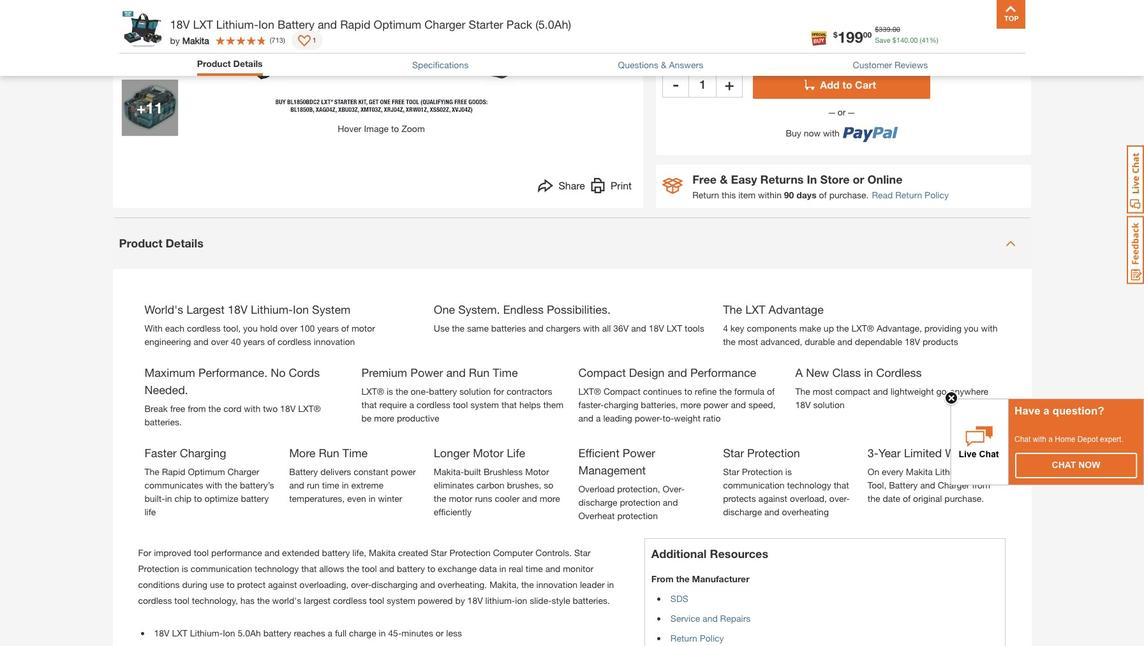 Task type: describe. For each thing, give the bounding box(es) containing it.
40
[[231, 613, 241, 624]]

this
[[722, 190, 736, 200]]

purchase.
[[830, 190, 869, 200]]

2 horizontal spatial the
[[837, 600, 849, 610]]

world's largest 18v lithium-ion system with each cordless tool, you hold over 100 years of motor engineering and over 40 years of cordless innovation
[[145, 579, 375, 624]]

140
[[897, 35, 908, 44]]

18v inside one system. endless possibilities. use the same batteries and chargers with all 36v and 18v lxt tools
[[649, 600, 664, 610]]

key
[[731, 600, 745, 610]]

customer
[[853, 59, 892, 70]]

print
[[611, 179, 632, 191]]

lxt for the
[[746, 579, 766, 593]]

store
[[821, 172, 850, 186]]

+ button
[[716, 71, 743, 98]]

returns
[[761, 172, 804, 186]]

add
[[820, 78, 840, 91]]

2 horizontal spatial 00
[[910, 35, 918, 44]]

199
[[838, 28, 864, 46]]

+ 11
[[137, 99, 163, 117]]

- button
[[663, 71, 690, 98]]

4
[[723, 600, 728, 610]]

18v lxt lithium-ion battery and rapid optimum charger starter pack (5.0ah)
[[170, 17, 571, 31]]

high output, one platform, compatible, 18v, 36v, tools, ope image
[[434, 301, 711, 578]]

( inside $ 339 . 00 save $ 140 . 00 ( 41 %)
[[920, 35, 922, 44]]

1 vertical spatial cordless
[[278, 613, 311, 624]]

+ for + 11
[[137, 99, 146, 117]]

policy
[[925, 190, 949, 200]]

reviews
[[895, 59, 928, 70]]

1 vertical spatial over
[[211, 613, 229, 624]]

engineering
[[145, 613, 191, 624]]

hover
[[338, 123, 362, 134]]

1 vertical spatial details
[[166, 236, 204, 250]]

chat now link
[[1016, 454, 1137, 478]]

and inside the lxt advantage 4 key components make up the lxt® advantage, providing you with the most advanced, durable and dependable 18v products
[[838, 613, 853, 624]]

chat now
[[1052, 460, 1101, 470]]

18-volt, lithium ion, cordless, innovation image
[[145, 301, 421, 578]]

with inside one system. endless possibilities. use the same batteries and chargers with all 36v and 18v lxt tools
[[583, 600, 600, 610]]

free
[[693, 172, 717, 186]]

-
[[673, 75, 679, 93]]

buy
[[786, 128, 802, 139]]

one system. endless possibilities. use the same batteries and chargers with all 36v and 18v lxt tools
[[434, 579, 705, 610]]

1 return from the left
[[693, 190, 720, 200]]

same
[[467, 600, 489, 610]]

by
[[170, 35, 180, 46]]

lxt inside one system. endless possibilities. use the same batteries and chargers with all 36v and 18v lxt tools
[[667, 600, 683, 610]]

item
[[739, 190, 756, 200]]

(5.0ah)
[[536, 17, 571, 31]]

world's
[[145, 579, 183, 593]]

with inside the lxt advantage 4 key components make up the lxt® advantage, providing you with the most advanced, durable and dependable 18v products
[[982, 600, 998, 610]]

00 inside $ 199 00
[[864, 30, 872, 39]]

0 horizontal spatial .
[[891, 25, 893, 33]]

all
[[602, 600, 611, 610]]

tools
[[685, 600, 705, 610]]

& for easy
[[720, 172, 728, 186]]

advantage
[[769, 579, 824, 593]]

feedback link image
[[1127, 216, 1145, 285]]

optimum
[[374, 17, 422, 31]]

customer reviews
[[853, 59, 928, 70]]

battery
[[278, 17, 315, 31]]

add to cart button
[[753, 71, 931, 99]]

$ for 339
[[875, 25, 879, 33]]

use
[[434, 600, 450, 610]]

endless
[[503, 579, 544, 593]]

chargers
[[546, 600, 581, 610]]

easy
[[731, 172, 757, 186]]

hold
[[260, 600, 278, 610]]

0 horizontal spatial of
[[267, 613, 275, 624]]

share
[[559, 179, 585, 191]]

rapid
[[340, 17, 371, 31]]

within
[[758, 190, 782, 200]]

36v
[[614, 600, 629, 610]]

print button
[[590, 178, 632, 197]]

to inside button
[[843, 78, 853, 91]]

read return policy link
[[872, 188, 949, 202]]

chat with a home depot expert.
[[1015, 435, 1124, 444]]

100
[[300, 600, 315, 610]]

hover image to zoom button
[[190, 0, 573, 135]]

0 vertical spatial or
[[836, 107, 849, 117]]

answers
[[669, 59, 704, 70]]

to inside 'button'
[[391, 123, 399, 134]]

home
[[1055, 435, 1076, 444]]

makita
[[182, 35, 209, 46]]

the
[[723, 579, 743, 593]]

dependable
[[855, 613, 903, 624]]

the lxt advantage 4 key components make up the lxt® advantage, providing you with the most advanced, durable and dependable 18v products
[[723, 579, 998, 624]]

$ for 199
[[834, 30, 838, 39]]

1 horizontal spatial of
[[341, 600, 349, 610]]

and down endless
[[529, 600, 544, 610]]

now
[[804, 128, 821, 139]]

have
[[1015, 405, 1041, 417]]

read
[[872, 190, 893, 200]]

1 horizontal spatial the
[[723, 613, 736, 624]]

2 return from the left
[[896, 190, 923, 200]]

providing
[[925, 600, 962, 610]]

1 button
[[292, 31, 323, 50]]

339
[[879, 25, 891, 33]]

icon image
[[663, 178, 683, 194]]

1 horizontal spatial years
[[317, 600, 339, 610]]

up
[[824, 600, 834, 610]]

system
[[312, 579, 351, 593]]

& for answers
[[661, 59, 667, 70]]



Task type: vqa. For each thing, say whether or not it's contained in the screenshot.
leftmost &
yes



Task type: locate. For each thing, give the bounding box(es) containing it.
+
[[725, 75, 734, 93], [137, 99, 146, 117]]

0 vertical spatial details
[[233, 58, 263, 69]]

18v up tool,
[[228, 579, 248, 593]]

have a question?
[[1015, 405, 1105, 417]]

00 right 339
[[893, 25, 901, 33]]

years
[[317, 600, 339, 610], [243, 613, 265, 624]]

1 vertical spatial years
[[243, 613, 265, 624]]

$
[[875, 25, 879, 33], [834, 30, 838, 39], [893, 35, 897, 44]]

lxt
[[193, 17, 213, 31], [746, 579, 766, 593], [667, 600, 683, 610]]

live chat image
[[1127, 146, 1145, 214]]

lxt right the
[[746, 579, 766, 593]]

to
[[843, 78, 853, 91], [391, 123, 399, 134]]

1 horizontal spatial to
[[843, 78, 853, 91]]

questions & answers button
[[618, 58, 704, 71], [618, 58, 704, 71]]

display image
[[298, 35, 311, 48]]

0 vertical spatial years
[[317, 600, 339, 610]]

2 horizontal spatial $
[[893, 35, 897, 44]]

00
[[893, 25, 901, 33], [864, 30, 872, 39], [910, 35, 918, 44]]

questions & answers
[[618, 59, 704, 70]]

0 horizontal spatial to
[[391, 123, 399, 134]]

details
[[233, 58, 263, 69], [166, 236, 204, 250]]

free & easy returns in store or online return this item within 90 days of purchase. read return policy
[[693, 172, 949, 200]]

0 horizontal spatial over
[[211, 613, 229, 624]]

save
[[875, 35, 891, 44]]

return down free
[[693, 190, 720, 200]]

of up the innovation
[[341, 600, 349, 610]]

0 horizontal spatial the
[[452, 600, 465, 610]]

0 horizontal spatial years
[[243, 613, 265, 624]]

2 horizontal spatial lxt
[[746, 579, 766, 593]]

90
[[784, 190, 794, 200]]

image
[[364, 123, 389, 134]]

makita power tool batteries bl1850bdc2 1d.4 image
[[122, 80, 178, 136]]

question?
[[1053, 405, 1105, 417]]

ion up 100
[[293, 579, 309, 593]]

of right days
[[819, 190, 827, 200]]

the down "4"
[[723, 613, 736, 624]]

charger
[[425, 17, 466, 31]]

0 vertical spatial ion
[[258, 17, 274, 31]]

lithium- inside world's largest 18v lithium-ion system with each cordless tool, you hold over 100 years of motor engineering and over 40 years of cordless innovation
[[251, 579, 293, 593]]

2 vertical spatial of
[[267, 613, 275, 624]]

1 vertical spatial &
[[720, 172, 728, 186]]

cut, cutter, power, battery, platform, run time image
[[362, 641, 566, 647]]

0 horizontal spatial &
[[661, 59, 667, 70]]

0 vertical spatial to
[[843, 78, 853, 91]]

the right up
[[837, 600, 849, 610]]

with right chat
[[1033, 435, 1047, 444]]

and left rapid
[[318, 17, 337, 31]]

0 horizontal spatial 00
[[864, 30, 872, 39]]

18v left "products"
[[905, 613, 921, 624]]

1 you from the left
[[243, 600, 258, 610]]

1 vertical spatial lithium-
[[251, 579, 293, 593]]

and
[[318, 17, 337, 31], [529, 600, 544, 610], [632, 600, 647, 610], [194, 613, 209, 624], [838, 613, 853, 624]]

innovation
[[314, 613, 355, 624]]

$ left save
[[834, 30, 838, 39]]

18v inside the lxt advantage 4 key components make up the lxt® advantage, providing you with the most advanced, durable and dependable 18v products
[[905, 613, 921, 624]]

0 vertical spatial over
[[280, 600, 298, 610]]

make
[[800, 600, 822, 610]]

1 horizontal spatial over
[[280, 600, 298, 610]]

you right providing
[[964, 600, 979, 610]]

depot
[[1078, 435, 1098, 444]]

0 horizontal spatial (
[[270, 36, 272, 44]]

or up purchase.
[[853, 172, 865, 186]]

1 ( from the left
[[920, 35, 922, 44]]

0 horizontal spatial lxt
[[193, 17, 213, 31]]

product details button
[[197, 57, 263, 73], [197, 57, 263, 70], [113, 218, 1032, 269]]

and right durable
[[838, 613, 853, 624]]

with right providing
[[982, 600, 998, 610]]

1 horizontal spatial 00
[[893, 25, 901, 33]]

$ 339 . 00 save $ 140 . 00 ( 41 %)
[[875, 25, 939, 44]]

00 left save
[[864, 30, 872, 39]]

now
[[1079, 460, 1101, 470]]

713
[[272, 36, 283, 44]]

1 vertical spatial lxt
[[746, 579, 766, 593]]

1 horizontal spatial or
[[853, 172, 865, 186]]

cordless down largest
[[187, 600, 221, 610]]

1 horizontal spatial &
[[720, 172, 728, 186]]

tool,
[[223, 600, 241, 610]]

( left %)
[[920, 35, 922, 44]]

1 horizontal spatial (
[[920, 35, 922, 44]]

the inside one system. endless possibilities. use the same batteries and chargers with all 36v and 18v lxt tools
[[452, 600, 465, 610]]

)
[[283, 36, 285, 44]]

41
[[922, 35, 930, 44]]

each
[[165, 600, 184, 610]]

2 you from the left
[[964, 600, 979, 610]]

components
[[747, 600, 797, 610]]

largest
[[186, 579, 225, 593]]

0 horizontal spatial details
[[166, 236, 204, 250]]

1 horizontal spatial you
[[964, 600, 979, 610]]

1 horizontal spatial .
[[908, 35, 910, 44]]

ion up ( 713 ) at the left top of page
[[258, 17, 274, 31]]

00 left 41
[[910, 35, 918, 44]]

1
[[313, 36, 317, 44]]

years right 40
[[243, 613, 265, 624]]

1 vertical spatial .
[[908, 35, 910, 44]]

0 horizontal spatial you
[[243, 600, 258, 610]]

ion
[[258, 17, 274, 31], [293, 579, 309, 593]]

18v inside world's largest 18v lithium-ion system with each cordless tool, you hold over 100 years of motor engineering and over 40 years of cordless innovation
[[228, 579, 248, 593]]

return right read
[[896, 190, 923, 200]]

buy now with
[[786, 128, 840, 139]]

None field
[[690, 71, 716, 98]]

$ right save
[[893, 35, 897, 44]]

1 horizontal spatial $
[[875, 25, 879, 33]]

2 horizontal spatial of
[[819, 190, 827, 200]]

1 vertical spatial of
[[341, 600, 349, 610]]

& left answers
[[661, 59, 667, 70]]

and inside world's largest 18v lithium-ion system with each cordless tool, you hold over 100 years of motor engineering and over 40 years of cordless innovation
[[194, 613, 209, 624]]

of inside free & easy returns in store or online return this item within 90 days of purchase. read return policy
[[819, 190, 827, 200]]

a
[[1044, 405, 1050, 417], [1049, 435, 1053, 444]]

with
[[145, 600, 163, 610]]

1 horizontal spatial +
[[725, 75, 734, 93]]

or inside free & easy returns in store or online return this item within 90 days of purchase. read return policy
[[853, 172, 865, 186]]

to right 'add' at top
[[843, 78, 853, 91]]

cart
[[855, 78, 876, 91]]

chat
[[1052, 460, 1077, 470]]

0 vertical spatial &
[[661, 59, 667, 70]]

1 vertical spatial a
[[1049, 435, 1053, 444]]

expert.
[[1101, 435, 1124, 444]]

0 vertical spatial lithium-
[[216, 17, 258, 31]]

electric, rapid, star, protection, speed, fast charge image
[[579, 641, 783, 647]]

0 horizontal spatial return
[[693, 190, 720, 200]]

1 vertical spatial +
[[137, 99, 146, 117]]

over left 40
[[211, 613, 229, 624]]

0 horizontal spatial ion
[[258, 17, 274, 31]]

1 horizontal spatial ion
[[293, 579, 309, 593]]

1 horizontal spatial product
[[197, 58, 231, 69]]

zoom
[[402, 123, 425, 134]]

$ inside $ 199 00
[[834, 30, 838, 39]]

and right 36v
[[632, 600, 647, 610]]

18v right 36v
[[649, 600, 664, 610]]

makita power tool batteries bl1850bdc2 a0.3 image
[[122, 12, 178, 68]]

specifications
[[412, 59, 469, 70]]

you inside world's largest 18v lithium-ion system with each cordless tool, you hold over 100 years of motor engineering and over 40 years of cordless innovation
[[243, 600, 258, 610]]

0 horizontal spatial cordless
[[187, 600, 221, 610]]

1 horizontal spatial return
[[896, 190, 923, 200]]

buy now with button
[[753, 118, 931, 143]]

1 horizontal spatial lxt
[[667, 600, 683, 610]]

18v up by
[[170, 17, 190, 31]]

1 vertical spatial product
[[119, 236, 162, 250]]

lxt left tools
[[667, 600, 683, 610]]

2 vertical spatial lxt
[[667, 600, 683, 610]]

( 713 )
[[270, 36, 285, 44]]

lxt, advantage, durable, dependable, 18v, tool, battery, charger image
[[723, 301, 1000, 578]]

days
[[797, 190, 817, 200]]

lxt inside the lxt advantage 4 key components make up the lxt® advantage, providing you with the most advanced, durable and dependable 18v products
[[746, 579, 766, 593]]

starter
[[469, 17, 504, 31]]

1 vertical spatial to
[[391, 123, 399, 134]]

one
[[434, 579, 455, 593]]

with left 'all'
[[583, 600, 600, 610]]

& up 'this' on the top right of the page
[[720, 172, 728, 186]]

2 ( from the left
[[270, 36, 272, 44]]

cordless down 100
[[278, 613, 311, 624]]

product
[[197, 58, 231, 69], [119, 236, 162, 250]]

and down largest
[[194, 613, 209, 624]]

0 vertical spatial lxt
[[193, 17, 213, 31]]

chat
[[1015, 435, 1031, 444]]

online
[[868, 172, 903, 186]]

0 horizontal spatial product
[[119, 236, 162, 250]]

0 vertical spatial cordless
[[187, 600, 221, 610]]

you inside the lxt advantage 4 key components make up the lxt® advantage, providing you with the most advanced, durable and dependable 18v products
[[964, 600, 979, 610]]

1 vertical spatial product details
[[119, 236, 204, 250]]

1 horizontal spatial details
[[233, 58, 263, 69]]

lxt up makita
[[193, 17, 213, 31]]

with inside buy now with button
[[823, 128, 840, 139]]

over
[[280, 600, 298, 610], [211, 613, 229, 624]]

0 vertical spatial a
[[1044, 405, 1050, 417]]

+ inside + button
[[725, 75, 734, 93]]

motor
[[352, 600, 375, 610]]

0 vertical spatial product
[[197, 58, 231, 69]]

advanced,
[[761, 613, 803, 624]]

lithium-
[[216, 17, 258, 31], [251, 579, 293, 593]]

$ 199 00
[[834, 28, 872, 46]]

$ up save
[[875, 25, 879, 33]]

durable
[[805, 613, 835, 624]]

system.
[[458, 579, 500, 593]]

%)
[[930, 35, 939, 44]]

batteries
[[491, 600, 526, 610]]

1 vertical spatial or
[[853, 172, 865, 186]]

pack
[[507, 17, 533, 31]]

with right now
[[823, 128, 840, 139]]

11
[[146, 99, 163, 117]]

add to cart
[[820, 78, 876, 91]]

product image image
[[122, 6, 164, 48]]

( left )
[[270, 36, 272, 44]]

caret image
[[1006, 239, 1016, 249]]

of down hold
[[267, 613, 275, 624]]

+ for +
[[725, 75, 734, 93]]

18v
[[170, 17, 190, 31], [228, 579, 248, 593], [649, 600, 664, 610], [905, 613, 921, 624]]

over left 100
[[280, 600, 298, 610]]

1 vertical spatial ion
[[293, 579, 309, 593]]

or up buy now with button
[[836, 107, 849, 117]]

1 horizontal spatial cordless
[[278, 613, 311, 624]]

the right use
[[452, 600, 465, 610]]

to left zoom
[[391, 123, 399, 134]]

a right have
[[1044, 405, 1050, 417]]

0 vertical spatial product details
[[197, 58, 263, 69]]

return
[[693, 190, 720, 200], [896, 190, 923, 200]]

0 horizontal spatial or
[[836, 107, 849, 117]]

possibilities.
[[547, 579, 611, 593]]

0 horizontal spatial $
[[834, 30, 838, 39]]

0 vertical spatial +
[[725, 75, 734, 93]]

0 vertical spatial .
[[891, 25, 893, 33]]

hover image to zoom
[[338, 123, 425, 134]]

a left "home" in the right of the page
[[1049, 435, 1053, 444]]

lxt for 18v
[[193, 17, 213, 31]]

&
[[661, 59, 667, 70], [720, 172, 728, 186]]

& inside free & easy returns in store or online return this item within 90 days of purchase. read return policy
[[720, 172, 728, 186]]

0 vertical spatial of
[[819, 190, 827, 200]]

you left hold
[[243, 600, 258, 610]]

years up the innovation
[[317, 600, 339, 610]]

0 horizontal spatial +
[[137, 99, 146, 117]]

ion inside world's largest 18v lithium-ion system with each cordless tool, you hold over 100 years of motor engineering and over 40 years of cordless innovation
[[293, 579, 309, 593]]



